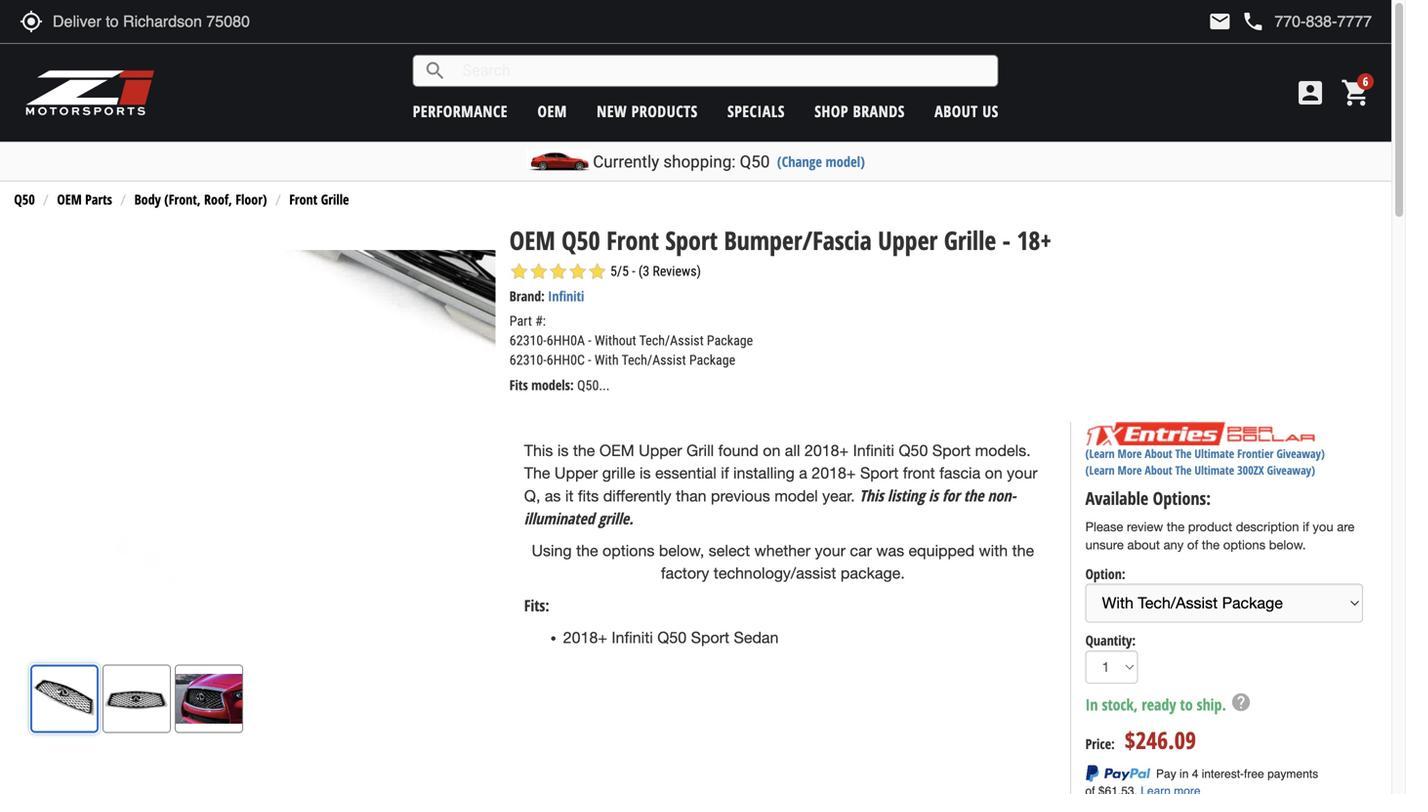 Task type: vqa. For each thing, say whether or not it's contained in the screenshot.
'Infiniti' to the left
yes



Task type: locate. For each thing, give the bounding box(es) containing it.
tech/assist right the without
[[639, 333, 704, 349]]

any
[[1164, 537, 1184, 553]]

phone link
[[1242, 10, 1372, 33]]

if down found
[[721, 464, 729, 482]]

0 vertical spatial grille
[[321, 190, 349, 209]]

oem for oem q50 front sport bumper/fascia upper grille - 18+ star star star star star 5/5 - (3 reviews) brand: infiniti part #: 62310-6hh0a - without tech/assist package 62310-6hh0c - with tech/assist package fits models: q50...
[[510, 223, 555, 257]]

the up 'fits'
[[573, 442, 595, 460]]

1 horizontal spatial infiniti
[[612, 629, 653, 647]]

your down models.
[[1007, 464, 1038, 482]]

sport left sedan
[[691, 629, 730, 647]]

2 vertical spatial is
[[929, 485, 938, 506]]

oem left new
[[538, 101, 567, 122]]

brand:
[[510, 287, 545, 305]]

tech/assist
[[639, 333, 704, 349], [622, 352, 686, 368]]

infiniti link
[[548, 287, 585, 305]]

description
[[1236, 519, 1299, 534]]

tech/assist down the without
[[622, 352, 686, 368]]

is up differently
[[640, 464, 651, 482]]

2 vertical spatial about
[[1145, 462, 1173, 478]]

using
[[532, 542, 572, 560]]

0 vertical spatial your
[[1007, 464, 1038, 482]]

all
[[785, 442, 800, 460]]

5/5 -
[[610, 263, 636, 279]]

0 vertical spatial is
[[558, 442, 569, 460]]

options down "description"
[[1224, 537, 1266, 553]]

(front,
[[164, 190, 201, 209]]

shopping_cart link
[[1336, 77, 1372, 108]]

0 horizontal spatial if
[[721, 464, 729, 482]]

0 vertical spatial (learn
[[1086, 445, 1115, 462]]

select
[[709, 542, 750, 560]]

grille left 18+
[[944, 223, 996, 257]]

q50 up front
[[899, 442, 928, 460]]

1 (learn from the top
[[1086, 445, 1115, 462]]

shopping:
[[664, 152, 736, 171]]

0 vertical spatial 62310-
[[510, 333, 547, 349]]

this up q,
[[524, 442, 553, 460]]

body
[[134, 190, 161, 209]]

q50 left oem parts link
[[14, 190, 35, 209]]

giveaway) down frontier
[[1267, 462, 1316, 478]]

1 vertical spatial your
[[815, 542, 846, 560]]

1 horizontal spatial if
[[1303, 519, 1310, 534]]

oem for oem parts
[[57, 190, 82, 209]]

roof,
[[204, 190, 232, 209]]

the up (learn more about the ultimate 300zx giveaway) link
[[1176, 445, 1192, 462]]

about left us
[[935, 101, 978, 122]]

if left you
[[1303, 519, 1310, 534]]

us
[[983, 101, 999, 122]]

1 horizontal spatial this
[[860, 485, 884, 506]]

options
[[1224, 537, 1266, 553], [603, 542, 655, 560]]

q50
[[740, 152, 770, 171], [14, 190, 35, 209], [562, 223, 600, 257], [899, 442, 928, 460], [658, 629, 687, 647]]

- left with
[[588, 352, 592, 368]]

on left all
[[763, 442, 781, 460]]

phone
[[1242, 10, 1265, 33]]

for
[[942, 485, 960, 506]]

1 vertical spatial giveaway)
[[1267, 462, 1316, 478]]

2018+ up year.
[[812, 464, 856, 482]]

1 horizontal spatial upper
[[639, 442, 682, 460]]

in
[[1086, 694, 1098, 715]]

mail
[[1209, 10, 1232, 33]]

is left for
[[929, 485, 938, 506]]

star
[[510, 262, 529, 281], [529, 262, 549, 281], [549, 262, 568, 281], [568, 262, 588, 281], [588, 262, 607, 281]]

1 vertical spatial grille
[[944, 223, 996, 257]]

whether
[[755, 542, 811, 560]]

- left 18+
[[1003, 223, 1011, 257]]

car
[[850, 542, 872, 560]]

model
[[775, 487, 818, 505]]

2018+ infiniti q50 sport sedan
[[563, 629, 779, 647]]

2018+
[[805, 442, 849, 460], [812, 464, 856, 482], [563, 629, 607, 647]]

1 horizontal spatial options
[[1224, 537, 1266, 553]]

options:
[[1153, 486, 1211, 510]]

package.
[[841, 564, 905, 582]]

this right year.
[[860, 485, 884, 506]]

0 vertical spatial more
[[1118, 445, 1142, 462]]

listing
[[888, 485, 925, 506]]

oem for oem
[[538, 101, 567, 122]]

specials
[[728, 101, 785, 122]]

2 62310- from the top
[[510, 352, 547, 368]]

upper inside oem q50 front sport bumper/fascia upper grille - 18+ star star star star star 5/5 - (3 reviews) brand: infiniti part #: 62310-6hh0a - without tech/assist package 62310-6hh0c - with tech/assist package fits models: q50...
[[878, 223, 938, 257]]

account_box
[[1295, 77, 1326, 108]]

2 horizontal spatial upper
[[878, 223, 938, 257]]

4 star from the left
[[568, 262, 588, 281]]

stock,
[[1102, 694, 1138, 715]]

1 vertical spatial on
[[985, 464, 1003, 482]]

2 vertical spatial 2018+
[[563, 629, 607, 647]]

ultimate down (learn more about the ultimate frontier giveaway) link
[[1195, 462, 1235, 478]]

about up (learn more about the ultimate 300zx giveaway) link
[[1145, 445, 1173, 462]]

1 vertical spatial this
[[860, 485, 884, 506]]

is up it
[[558, 442, 569, 460]]

0 horizontal spatial infiniti
[[548, 287, 585, 305]]

0 horizontal spatial this
[[524, 442, 553, 460]]

on up non-
[[985, 464, 1003, 482]]

product
[[1188, 519, 1233, 534]]

oem up "brand:"
[[510, 223, 555, 257]]

0 horizontal spatial options
[[603, 542, 655, 560]]

(learn
[[1086, 445, 1115, 462], [1086, 462, 1115, 478]]

you
[[1313, 519, 1334, 534]]

1 ultimate from the top
[[1195, 445, 1235, 462]]

62310-
[[510, 333, 547, 349], [510, 352, 547, 368]]

- right 6hh0a
[[588, 333, 592, 349]]

options inside (learn more about the ultimate frontier giveaway) (learn more about the ultimate 300zx giveaway) available options: please review the product description if you are unsure about any of the options below.
[[1224, 537, 1266, 553]]

your inside 'this is the oem upper grill found on all 2018+ infiniti q50 sport models. the upper grille is essential if installing a 2018+ sport front fascia on your q, as it fits differently than previous model year.'
[[1007, 464, 1038, 482]]

2 (learn from the top
[[1086, 462, 1115, 478]]

62310- up fits
[[510, 352, 547, 368]]

upper
[[878, 223, 938, 257], [639, 442, 682, 460], [555, 464, 598, 482]]

1 vertical spatial (learn
[[1086, 462, 1115, 478]]

grille inside oem q50 front sport bumper/fascia upper grille - 18+ star star star star star 5/5 - (3 reviews) brand: infiniti part #: 62310-6hh0a - without tech/assist package 62310-6hh0c - with tech/assist package fits models: q50...
[[944, 223, 996, 257]]

in stock, ready to ship. help
[[1086, 691, 1252, 715]]

1 horizontal spatial front
[[607, 223, 659, 257]]

3 star from the left
[[549, 262, 568, 281]]

2 vertical spatial upper
[[555, 464, 598, 482]]

the up the any
[[1167, 519, 1185, 534]]

this for is
[[524, 442, 553, 460]]

1 horizontal spatial grille
[[944, 223, 996, 257]]

differently
[[603, 487, 672, 505]]

oem inside oem q50 front sport bumper/fascia upper grille - 18+ star star star star star 5/5 - (3 reviews) brand: infiniti part #: 62310-6hh0a - without tech/assist package 62310-6hh0c - with tech/assist package fits models: q50...
[[510, 223, 555, 257]]

previous
[[711, 487, 770, 505]]

q50 link
[[14, 190, 35, 209]]

2 ultimate from the top
[[1195, 462, 1235, 478]]

the right for
[[964, 485, 984, 506]]

options inside using the options below, select whether your car was equipped with the factory technology/assist package.
[[603, 542, 655, 560]]

oem up grille at the bottom
[[600, 442, 635, 460]]

oem link
[[538, 101, 567, 122]]

0 horizontal spatial grille
[[321, 190, 349, 209]]

0 horizontal spatial is
[[558, 442, 569, 460]]

infiniti inside oem q50 front sport bumper/fascia upper grille - 18+ star star star star star 5/5 - (3 reviews) brand: infiniti part #: 62310-6hh0a - without tech/assist package 62310-6hh0c - with tech/assist package fits models: q50...
[[548, 287, 585, 305]]

if
[[721, 464, 729, 482], [1303, 519, 1310, 534]]

currently shopping: q50 (change model)
[[593, 152, 865, 171]]

front up 5/5 -
[[607, 223, 659, 257]]

model)
[[826, 152, 865, 171]]

the inside this listing is for the non- illuminated grille.
[[964, 485, 984, 506]]

this inside this listing is for the non- illuminated grille.
[[860, 485, 884, 506]]

package
[[707, 333, 753, 349], [689, 352, 736, 368]]

essential
[[655, 464, 717, 482]]

options down grille.
[[603, 542, 655, 560]]

sport down shopping:
[[666, 223, 718, 257]]

your
[[1007, 464, 1038, 482], [815, 542, 846, 560]]

sport up 'listing'
[[860, 464, 899, 482]]

2018+ down using
[[563, 629, 607, 647]]

0 horizontal spatial front
[[289, 190, 318, 209]]

1 vertical spatial is
[[640, 464, 651, 482]]

grille
[[321, 190, 349, 209], [944, 223, 996, 257]]

infiniti
[[548, 287, 585, 305], [853, 442, 895, 460], [612, 629, 653, 647]]

front inside oem q50 front sport bumper/fascia upper grille - 18+ star star star star star 5/5 - (3 reviews) brand: infiniti part #: 62310-6hh0a - without tech/assist package 62310-6hh0c - with tech/assist package fits models: q50...
[[607, 223, 659, 257]]

5 star from the left
[[588, 262, 607, 281]]

0 vertical spatial ultimate
[[1195, 445, 1235, 462]]

models:
[[531, 376, 574, 394]]

1 more from the top
[[1118, 445, 1142, 462]]

2 more from the top
[[1118, 462, 1142, 478]]

front right "floor)"
[[289, 190, 318, 209]]

oem left parts at left top
[[57, 190, 82, 209]]

0 vertical spatial this
[[524, 442, 553, 460]]

giveaway) right frontier
[[1277, 445, 1325, 462]]

2 horizontal spatial infiniti
[[853, 442, 895, 460]]

fits
[[510, 376, 528, 394]]

1 vertical spatial 62310-
[[510, 352, 547, 368]]

Search search field
[[447, 56, 998, 86]]

2018+ up a
[[805, 442, 849, 460]]

1 vertical spatial more
[[1118, 462, 1142, 478]]

0 vertical spatial upper
[[878, 223, 938, 257]]

the
[[1176, 445, 1192, 462], [1176, 462, 1192, 478], [524, 464, 550, 482]]

shop brands
[[815, 101, 905, 122]]

1 horizontal spatial your
[[1007, 464, 1038, 482]]

62310- down part at the top of page
[[510, 333, 547, 349]]

0 vertical spatial infiniti
[[548, 287, 585, 305]]

1 vertical spatial ultimate
[[1195, 462, 1235, 478]]

(learn more about the ultimate 300zx giveaway) link
[[1086, 462, 1316, 478]]

q50 inside 'this is the oem upper grill found on all 2018+ infiniti q50 sport models. the upper grille is essential if installing a 2018+ sport front fascia on your q, as it fits differently than previous model year.'
[[899, 442, 928, 460]]

help
[[1231, 691, 1252, 713]]

1 vertical spatial front
[[607, 223, 659, 257]]

1 vertical spatial if
[[1303, 519, 1310, 534]]

this listing is for the non- illuminated grille.
[[524, 485, 1016, 529]]

fits
[[578, 487, 599, 505]]

q50 left (change
[[740, 152, 770, 171]]

products
[[632, 101, 698, 122]]

1 vertical spatial infiniti
[[853, 442, 895, 460]]

$246.09
[[1125, 724, 1196, 756]]

grille right "floor)"
[[321, 190, 349, 209]]

0 horizontal spatial your
[[815, 542, 846, 560]]

ultimate up (learn more about the ultimate 300zx giveaway) link
[[1195, 445, 1235, 462]]

your left car
[[815, 542, 846, 560]]

2 horizontal spatial is
[[929, 485, 938, 506]]

-
[[1003, 223, 1011, 257], [588, 333, 592, 349], [588, 352, 592, 368]]

oem
[[538, 101, 567, 122], [57, 190, 82, 209], [510, 223, 555, 257], [600, 442, 635, 460]]

0 vertical spatial if
[[721, 464, 729, 482]]

2 vertical spatial infiniti
[[612, 629, 653, 647]]

about up options:
[[1145, 462, 1173, 478]]

q50 up infiniti link
[[562, 223, 600, 257]]

this inside 'this is the oem upper grill found on all 2018+ infiniti q50 sport models. the upper grille is essential if installing a 2018+ sport front fascia on your q, as it fits differently than previous model year.'
[[524, 442, 553, 460]]

part
[[510, 313, 532, 329]]

0 horizontal spatial on
[[763, 442, 781, 460]]

mail phone
[[1209, 10, 1265, 33]]

the up q,
[[524, 464, 550, 482]]

sport inside oem q50 front sport bumper/fascia upper grille - 18+ star star star star star 5/5 - (3 reviews) brand: infiniti part #: 62310-6hh0a - without tech/assist package 62310-6hh0c - with tech/assist package fits models: q50...
[[666, 223, 718, 257]]

more
[[1118, 445, 1142, 462], [1118, 462, 1142, 478]]



Task type: describe. For each thing, give the bounding box(es) containing it.
your inside using the options below, select whether your car was equipped with the factory technology/assist package.
[[815, 542, 846, 560]]

this is the oem upper grill found on all 2018+ infiniti q50 sport models. the upper grille is essential if installing a 2018+ sport front fascia on your q, as it fits differently than previous model year.
[[524, 442, 1038, 505]]

about us link
[[935, 101, 999, 122]]

the right of
[[1202, 537, 1220, 553]]

1 vertical spatial package
[[689, 352, 736, 368]]

front
[[903, 464, 935, 482]]

grill
[[687, 442, 714, 460]]

if inside 'this is the oem upper grill found on all 2018+ infiniti q50 sport models. the upper grille is essential if installing a 2018+ sport front fascia on your q, as it fits differently than previous model year.'
[[721, 464, 729, 482]]

0 vertical spatial tech/assist
[[639, 333, 704, 349]]

factory
[[661, 564, 709, 582]]

0 vertical spatial giveaway)
[[1277, 445, 1325, 462]]

oem parts link
[[57, 190, 112, 209]]

performance link
[[413, 101, 508, 122]]

ship.
[[1197, 694, 1227, 715]]

0 horizontal spatial upper
[[555, 464, 598, 482]]

z1 motorsports logo image
[[24, 68, 156, 117]]

is inside this listing is for the non- illuminated grille.
[[929, 485, 938, 506]]

shop brands link
[[815, 101, 905, 122]]

about
[[1128, 537, 1160, 553]]

new products
[[597, 101, 698, 122]]

currently
[[593, 152, 659, 171]]

2 star from the left
[[529, 262, 549, 281]]

1 62310- from the top
[[510, 333, 547, 349]]

1 vertical spatial about
[[1145, 445, 1173, 462]]

q,
[[524, 487, 541, 505]]

it
[[565, 487, 574, 505]]

sedan
[[734, 629, 779, 647]]

account_box link
[[1290, 77, 1331, 108]]

price:
[[1086, 734, 1115, 753]]

the down (learn more about the ultimate frontier giveaway) link
[[1176, 462, 1192, 478]]

oem parts
[[57, 190, 112, 209]]

the right using
[[576, 542, 598, 560]]

to
[[1180, 694, 1193, 715]]

please
[[1086, 519, 1124, 534]]

shopping_cart
[[1341, 77, 1372, 108]]

if inside (learn more about the ultimate frontier giveaway) (learn more about the ultimate 300zx giveaway) available options: please review the product description if you are unsure about any of the options below.
[[1303, 519, 1310, 534]]

specials link
[[728, 101, 785, 122]]

review
[[1127, 519, 1164, 534]]

6hh0a
[[547, 333, 585, 349]]

than
[[676, 487, 707, 505]]

option:
[[1086, 564, 1126, 583]]

q50...
[[577, 378, 610, 394]]

sport up fascia
[[933, 442, 971, 460]]

as
[[545, 487, 561, 505]]

the inside 'this is the oem upper grill found on all 2018+ infiniti q50 sport models. the upper grille is essential if installing a 2018+ sport front fascia on your q, as it fits differently than previous model year.'
[[573, 442, 595, 460]]

infiniti inside 'this is the oem upper grill found on all 2018+ infiniti q50 sport models. the upper grille is essential if installing a 2018+ sport front fascia on your q, as it fits differently than previous model year.'
[[853, 442, 895, 460]]

are
[[1337, 519, 1355, 534]]

was
[[876, 542, 904, 560]]

found
[[718, 442, 759, 460]]

1 star from the left
[[510, 262, 529, 281]]

0 vertical spatial on
[[763, 442, 781, 460]]

6hh0c
[[547, 352, 585, 368]]

parts
[[85, 190, 112, 209]]

1 horizontal spatial on
[[985, 464, 1003, 482]]

bumper/fascia
[[724, 223, 872, 257]]

unsure
[[1086, 537, 1124, 553]]

quantity:
[[1086, 631, 1136, 649]]

0 vertical spatial about
[[935, 101, 978, 122]]

equipped
[[909, 542, 975, 560]]

1 vertical spatial upper
[[639, 442, 682, 460]]

using the options below, select whether your car was equipped with the factory technology/assist package.
[[532, 542, 1034, 582]]

search
[[424, 59, 447, 83]]

0 vertical spatial front
[[289, 190, 318, 209]]

front grille link
[[289, 190, 349, 209]]

1 horizontal spatial is
[[640, 464, 651, 482]]

body (front, roof, floor)
[[134, 190, 267, 209]]

300zx
[[1238, 462, 1264, 478]]

0 vertical spatial package
[[707, 333, 753, 349]]

q50 down 'factory'
[[658, 629, 687, 647]]

models.
[[975, 442, 1031, 460]]

technology/assist
[[714, 564, 836, 582]]

non-
[[988, 485, 1016, 506]]

q50 inside oem q50 front sport bumper/fascia upper grille - 18+ star star star star star 5/5 - (3 reviews) brand: infiniti part #: 62310-6hh0a - without tech/assist package 62310-6hh0c - with tech/assist package fits models: q50...
[[562, 223, 600, 257]]

grille.
[[598, 508, 634, 529]]

without
[[595, 333, 636, 349]]

a
[[799, 464, 808, 482]]

1 vertical spatial -
[[588, 333, 592, 349]]

year.
[[822, 487, 855, 505]]

the inside 'this is the oem upper grill found on all 2018+ infiniti q50 sport models. the upper grille is essential if installing a 2018+ sport front fascia on your q, as it fits differently than previous model year.'
[[524, 464, 550, 482]]

ready
[[1142, 694, 1177, 715]]

below,
[[659, 542, 705, 560]]

brands
[[853, 101, 905, 122]]

2 vertical spatial -
[[588, 352, 592, 368]]

oem q50 front sport bumper/fascia upper grille - 18+ star star star star star 5/5 - (3 reviews) brand: infiniti part #: 62310-6hh0a - without tech/assist package 62310-6hh0c - with tech/assist package fits models: q50...
[[510, 223, 1052, 394]]

1 vertical spatial tech/assist
[[622, 352, 686, 368]]

fits:
[[524, 595, 550, 616]]

the right the with
[[1012, 542, 1034, 560]]

with
[[979, 542, 1008, 560]]

shop
[[815, 101, 849, 122]]

new
[[597, 101, 627, 122]]

illuminated
[[524, 508, 595, 529]]

oem inside 'this is the oem upper grill found on all 2018+ infiniti q50 sport models. the upper grille is essential if installing a 2018+ sport front fascia on your q, as it fits differently than previous model year.'
[[600, 442, 635, 460]]

0 vertical spatial 2018+
[[805, 442, 849, 460]]

18+
[[1017, 223, 1052, 257]]

1 vertical spatial 2018+
[[812, 464, 856, 482]]

#:
[[535, 313, 546, 329]]

front grille
[[289, 190, 349, 209]]

available
[[1086, 486, 1149, 510]]

0 vertical spatial -
[[1003, 223, 1011, 257]]

grille
[[602, 464, 635, 482]]

(learn more about the ultimate frontier giveaway) link
[[1086, 445, 1325, 462]]

price: $246.09
[[1086, 724, 1196, 756]]

fascia
[[940, 464, 981, 482]]

this for listing
[[860, 485, 884, 506]]

floor)
[[236, 190, 267, 209]]

of
[[1188, 537, 1199, 553]]

about us
[[935, 101, 999, 122]]

body (front, roof, floor) link
[[134, 190, 267, 209]]



